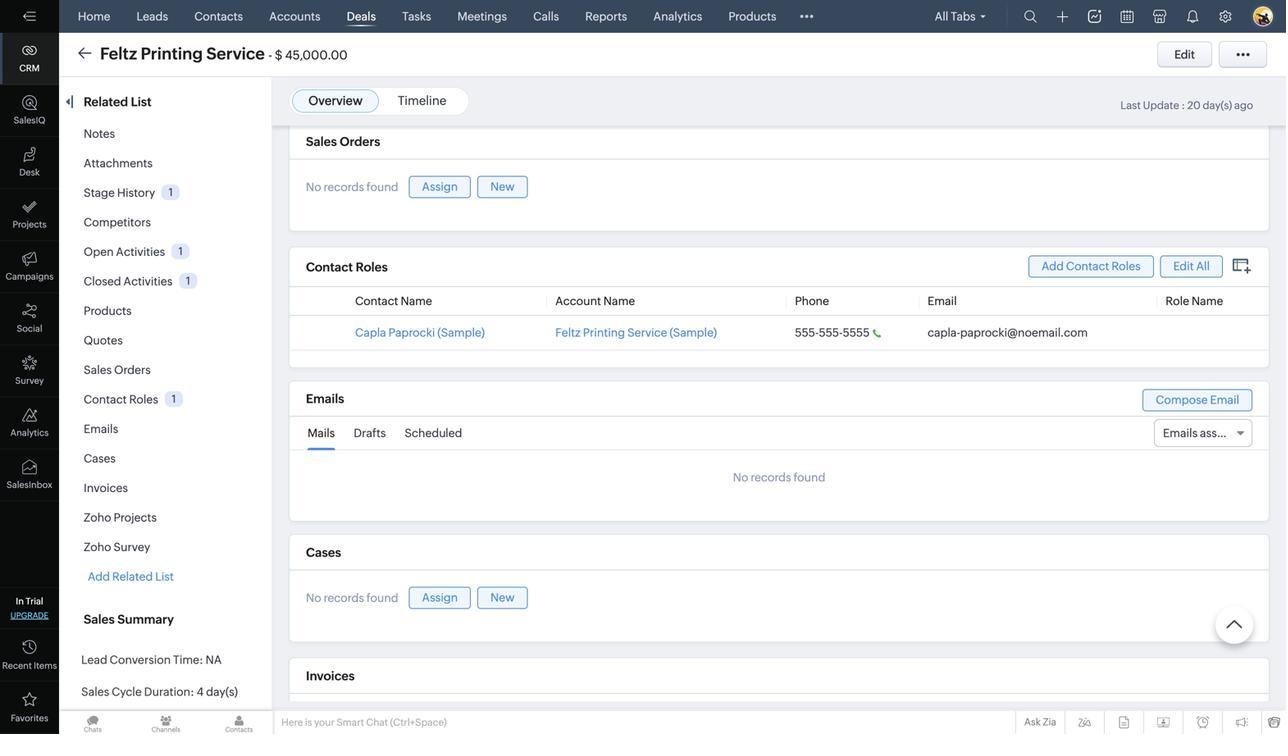 Task type: vqa. For each thing, say whether or not it's contained in the screenshot.
Is
yes



Task type: locate. For each thing, give the bounding box(es) containing it.
analytics up salesinbox link
[[10, 428, 49, 438]]

channels image
[[132, 711, 200, 734]]

ask zia
[[1025, 717, 1057, 728]]

salesinbox link
[[0, 450, 59, 502]]

crm link
[[0, 33, 59, 85]]

tasks link
[[396, 0, 438, 33]]

in
[[16, 596, 24, 607]]

1 vertical spatial analytics link
[[0, 398, 59, 450]]

recent items
[[2, 661, 57, 671]]

tasks
[[402, 10, 431, 23]]

chats image
[[59, 711, 127, 734]]

1 horizontal spatial analytics
[[654, 10, 702, 23]]

analytics link
[[647, 0, 709, 33], [0, 398, 59, 450]]

deals
[[347, 10, 376, 23]]

campaigns link
[[0, 241, 59, 293]]

trial
[[26, 596, 43, 607]]

home link
[[71, 0, 117, 33]]

marketplace image
[[1154, 10, 1167, 23]]

1 horizontal spatial analytics link
[[647, 0, 709, 33]]

contacts
[[194, 10, 243, 23]]

leads link
[[130, 0, 175, 33]]

calls
[[533, 10, 559, 23]]

salesiq
[[14, 115, 45, 126]]

survey link
[[0, 345, 59, 398]]

0 vertical spatial analytics
[[654, 10, 702, 23]]

contacts link
[[188, 0, 250, 33]]

quick actions image
[[1057, 11, 1069, 23]]

analytics right reports link
[[654, 10, 702, 23]]

chat
[[366, 717, 388, 728]]

smart
[[337, 717, 364, 728]]

notifications image
[[1186, 10, 1199, 23]]

reports link
[[579, 0, 634, 33]]

0 horizontal spatial analytics
[[10, 428, 49, 438]]

products
[[729, 10, 777, 23]]

0 horizontal spatial analytics link
[[0, 398, 59, 450]]

analytics link down "survey"
[[0, 398, 59, 450]]

items
[[34, 661, 57, 671]]

here
[[281, 717, 303, 728]]

survey
[[15, 376, 44, 386]]

tabs
[[951, 10, 976, 23]]

accounts
[[269, 10, 321, 23]]

analytics
[[654, 10, 702, 23], [10, 428, 49, 438]]

in trial upgrade
[[10, 596, 49, 620]]

analytics link right reports link
[[647, 0, 709, 33]]

0 vertical spatial analytics link
[[647, 0, 709, 33]]



Task type: describe. For each thing, give the bounding box(es) containing it.
all tabs
[[935, 10, 976, 23]]

favorites
[[11, 713, 48, 724]]

projects link
[[0, 189, 59, 241]]

campaigns
[[6, 272, 54, 282]]

calendar image
[[1121, 10, 1134, 23]]

desk
[[19, 167, 40, 178]]

upgrade
[[10, 611, 49, 620]]

projects
[[13, 219, 46, 230]]

zia
[[1043, 717, 1057, 728]]

ask
[[1025, 717, 1041, 728]]

is
[[305, 717, 312, 728]]

deals link
[[340, 0, 383, 33]]

search image
[[1024, 10, 1037, 23]]

calls link
[[527, 0, 566, 33]]

contacts image
[[205, 711, 273, 734]]

all
[[935, 10, 949, 23]]

accounts link
[[263, 0, 327, 33]]

home
[[78, 10, 110, 23]]

social
[[17, 324, 42, 334]]

salesinbox
[[7, 480, 52, 490]]

desk link
[[0, 137, 59, 189]]

configure settings image
[[1219, 10, 1232, 23]]

meetings
[[458, 10, 507, 23]]

reports
[[586, 10, 627, 23]]

products link
[[722, 0, 783, 33]]

recent
[[2, 661, 32, 671]]

1 vertical spatial analytics
[[10, 428, 49, 438]]

your
[[314, 717, 335, 728]]

(ctrl+space)
[[390, 717, 447, 728]]

social link
[[0, 293, 59, 345]]

meetings link
[[451, 0, 514, 33]]

sales motivator image
[[1088, 10, 1101, 23]]

here is your smart chat (ctrl+space)
[[281, 717, 447, 728]]

salesiq link
[[0, 85, 59, 137]]

leads
[[137, 10, 168, 23]]

crm
[[19, 63, 40, 73]]



